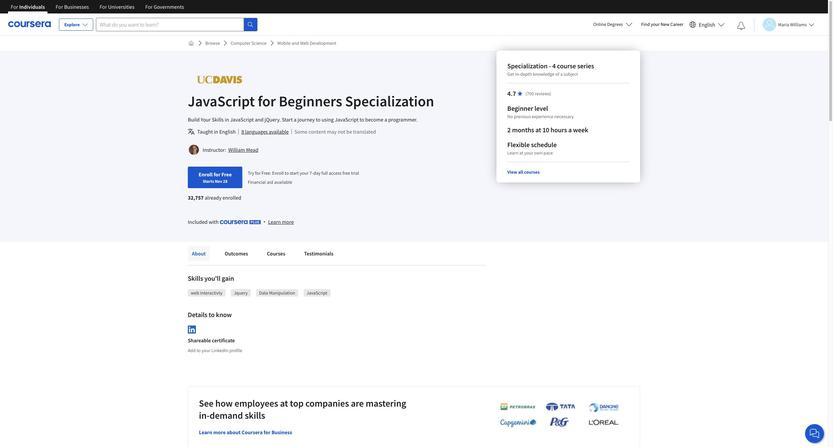 Task type: locate. For each thing, give the bounding box(es) containing it.
trial
[[351, 170, 359, 176]]

available inside button
[[269, 128, 289, 135]]

1 vertical spatial in
[[214, 128, 218, 135]]

learn more link
[[268, 218, 294, 226]]

certificate
[[212, 337, 235, 344]]

and left web at the left of the page
[[292, 40, 299, 46]]

2
[[508, 126, 511, 134]]

2 vertical spatial at
[[280, 397, 288, 410]]

all
[[519, 169, 524, 175]]

2 horizontal spatial learn
[[508, 150, 519, 156]]

explore
[[64, 22, 80, 28]]

3 for from the left
[[100, 3, 107, 10]]

william mead image
[[189, 145, 199, 155]]

0 vertical spatial in
[[225, 116, 229, 123]]

for up nov
[[214, 171, 221, 178]]

content
[[309, 128, 326, 135]]

1 horizontal spatial and
[[292, 40, 299, 46]]

william mead link
[[228, 147, 259, 153]]

at inside 'flexible schedule learn at your own pace'
[[520, 150, 524, 156]]

online
[[594, 21, 607, 27]]

for left universities
[[100, 3, 107, 10]]

0 horizontal spatial skills
[[188, 274, 203, 283]]

governments
[[154, 3, 184, 10]]

(700
[[526, 91, 534, 97]]

web
[[191, 290, 199, 296]]

degrees
[[608, 21, 624, 27]]

outcomes
[[225, 250, 248, 257]]

find your new career
[[642, 21, 684, 27]]

1 horizontal spatial more
[[282, 219, 294, 225]]

enroll inside try for free: enroll to start your 7-day full access free trial financial aid available
[[272, 170, 284, 176]]

skills right "your"
[[212, 116, 224, 123]]

0 horizontal spatial specialization
[[345, 92, 435, 111]]

more left about
[[213, 429, 226, 436]]

learn down flexible
[[508, 150, 519, 156]]

1 horizontal spatial learn
[[268, 219, 281, 225]]

at left 10
[[536, 126, 542, 134]]

maria
[[779, 21, 790, 27]]

0 horizontal spatial at
[[280, 397, 288, 410]]

1 horizontal spatial skills
[[212, 116, 224, 123]]

computer
[[231, 40, 251, 46]]

0 horizontal spatial english
[[219, 128, 236, 135]]

for right try at the left of the page
[[255, 170, 261, 176]]

to
[[316, 116, 321, 123], [360, 116, 365, 123], [285, 170, 289, 176], [209, 311, 215, 319], [197, 348, 201, 354]]

None search field
[[96, 18, 258, 31]]

for for try
[[255, 170, 261, 176]]

enroll up "starts"
[[199, 171, 213, 178]]

languages
[[245, 128, 268, 135]]

to right add
[[197, 348, 201, 354]]

full
[[322, 170, 328, 176]]

1 horizontal spatial in-
[[516, 71, 521, 77]]

0 horizontal spatial enroll
[[199, 171, 213, 178]]

1 vertical spatial available
[[275, 179, 292, 185]]

0 horizontal spatial learn
[[199, 429, 212, 436]]

your left own
[[525, 150, 534, 156]]

your inside try for free: enroll to start your 7-day full access free trial financial aid available
[[300, 170, 309, 176]]

and
[[292, 40, 299, 46], [255, 116, 264, 123]]

see how employees at top companies are mastering in-demand skills
[[199, 397, 407, 422]]

not
[[338, 128, 346, 135]]

english inside button
[[699, 21, 716, 28]]

courses
[[267, 250, 286, 257]]

english left 8
[[219, 128, 236, 135]]

a right the become on the top left of the page
[[385, 116, 388, 123]]

skills up web
[[188, 274, 203, 283]]

web
[[300, 40, 309, 46]]

coursera enterprise logos image
[[491, 402, 625, 432]]

0 vertical spatial specialization
[[508, 62, 548, 70]]

0 vertical spatial in-
[[516, 71, 521, 77]]

1 vertical spatial learn
[[268, 219, 281, 225]]

enroll right free:
[[272, 170, 284, 176]]

for left "governments"
[[145, 3, 153, 10]]

at left top at bottom
[[280, 397, 288, 410]]

top
[[290, 397, 304, 410]]

available down jquery.
[[269, 128, 289, 135]]

banner navigation
[[5, 0, 190, 19]]

8
[[242, 128, 244, 135]]

1 vertical spatial in-
[[199, 410, 210, 422]]

beginner
[[508, 104, 534, 113]]

available
[[269, 128, 289, 135], [275, 179, 292, 185]]

at for see how employees at top companies are mastering in-demand skills
[[280, 397, 288, 410]]

mobile and web development link
[[275, 37, 339, 49]]

for businesses
[[56, 3, 89, 10]]

for left individuals
[[11, 3, 18, 10]]

0 horizontal spatial and
[[255, 116, 264, 123]]

in up taught in english
[[225, 116, 229, 123]]

for up jquery.
[[258, 92, 276, 111]]

in- left how
[[199, 410, 210, 422]]

your
[[201, 116, 211, 123]]

8 languages available button
[[242, 128, 289, 136]]

learn right •
[[268, 219, 281, 225]]

at for flexible schedule learn at your own pace
[[520, 150, 524, 156]]

your right the "find"
[[651, 21, 660, 27]]

1 vertical spatial and
[[255, 116, 264, 123]]

for inside enroll for free starts nov 28
[[214, 171, 221, 178]]

2 vertical spatial learn
[[199, 429, 212, 436]]

linkedin
[[212, 348, 229, 354]]

and up languages
[[255, 116, 264, 123]]

0 vertical spatial more
[[282, 219, 294, 225]]

nov
[[215, 179, 222, 184]]

skills
[[212, 116, 224, 123], [188, 274, 203, 283]]

know
[[216, 311, 232, 319]]

a right "of"
[[561, 71, 563, 77]]

add
[[188, 348, 196, 354]]

learn down the demand
[[199, 429, 212, 436]]

28
[[223, 179, 228, 184]]

enroll
[[272, 170, 284, 176], [199, 171, 213, 178]]

explore button
[[59, 19, 93, 31]]

0 vertical spatial english
[[699, 21, 716, 28]]

in- inside see how employees at top companies are mastering in-demand skills
[[199, 410, 210, 422]]

1 vertical spatial more
[[213, 429, 226, 436]]

may
[[327, 128, 337, 135]]

in right taught
[[214, 128, 218, 135]]

your left 7-
[[300, 170, 309, 176]]

taught
[[197, 128, 213, 135]]

specialization
[[508, 62, 548, 70], [345, 92, 435, 111]]

0 vertical spatial learn
[[508, 150, 519, 156]]

using
[[322, 116, 334, 123]]

for left businesses
[[56, 3, 63, 10]]

english right career
[[699, 21, 716, 28]]

development
[[310, 40, 337, 46]]

gain
[[222, 274, 234, 283]]

at inside see how employees at top companies are mastering in-demand skills
[[280, 397, 288, 410]]

free
[[343, 170, 350, 176]]

0 vertical spatial available
[[269, 128, 289, 135]]

necessary
[[555, 114, 574, 120]]

you'll
[[205, 274, 221, 283]]

0 horizontal spatial in-
[[199, 410, 210, 422]]

new
[[661, 21, 670, 27]]

knowledge
[[533, 71, 555, 77]]

at down flexible
[[520, 150, 524, 156]]

level
[[535, 104, 549, 113]]

more right •
[[282, 219, 294, 225]]

view all courses
[[508, 169, 540, 175]]

for for individuals
[[11, 3, 18, 10]]

taught in english
[[197, 128, 236, 135]]

0 horizontal spatial in
[[214, 128, 218, 135]]

1 horizontal spatial enroll
[[272, 170, 284, 176]]

1 horizontal spatial at
[[520, 150, 524, 156]]

4 for from the left
[[145, 3, 153, 10]]

for governments
[[145, 3, 184, 10]]

1 horizontal spatial english
[[699, 21, 716, 28]]

william
[[228, 147, 245, 153]]

specialization up the depth
[[508, 62, 548, 70]]

at
[[536, 126, 542, 134], [520, 150, 524, 156], [280, 397, 288, 410]]

in- right the get
[[516, 71, 521, 77]]

available right aid at left top
[[275, 179, 292, 185]]

build your skills in javascript and jquery. start a journey to using javascript to become a programmer.
[[188, 116, 418, 123]]

specialization up programmer.
[[345, 92, 435, 111]]

for inside try for free: enroll to start your 7-day full access free trial financial aid available
[[255, 170, 261, 176]]

for
[[11, 3, 18, 10], [56, 3, 63, 10], [100, 3, 107, 10], [145, 3, 153, 10]]

32,757 already enrolled
[[188, 194, 242, 201]]

to left 'start'
[[285, 170, 289, 176]]

for for businesses
[[56, 3, 63, 10]]

courses link
[[263, 246, 290, 261]]

more inside '• learn more'
[[282, 219, 294, 225]]

0 vertical spatial at
[[536, 126, 542, 134]]

your inside 'flexible schedule learn at your own pace'
[[525, 150, 534, 156]]

profile
[[230, 348, 242, 354]]

learn more about coursera for business
[[199, 429, 292, 436]]

show notifications image
[[738, 22, 746, 30]]

english
[[699, 21, 716, 28], [219, 128, 236, 135]]

1 for from the left
[[11, 3, 18, 10]]

4
[[553, 62, 556, 70]]

web interactivty
[[191, 290, 223, 296]]

maria williams
[[779, 21, 808, 27]]

university of california, davis image
[[188, 72, 251, 87]]

chat with us image
[[810, 429, 821, 439]]

enrolled
[[223, 194, 242, 201]]

manipulation
[[269, 290, 295, 296]]

2 for from the left
[[56, 3, 63, 10]]

1 vertical spatial at
[[520, 150, 524, 156]]

10
[[543, 126, 550, 134]]

home image
[[189, 40, 194, 46]]

1 horizontal spatial specialization
[[508, 62, 548, 70]]

months
[[513, 126, 535, 134]]

your
[[651, 21, 660, 27], [525, 150, 534, 156], [300, 170, 309, 176], [202, 348, 211, 354]]



Task type: describe. For each thing, give the bounding box(es) containing it.
to up translated
[[360, 116, 365, 123]]

•
[[264, 218, 266, 226]]

with
[[209, 219, 219, 225]]

(700 reviews)
[[526, 91, 552, 97]]

no
[[508, 114, 513, 120]]

financial aid available button
[[248, 179, 292, 185]]

translated
[[353, 128, 376, 135]]

skills
[[245, 410, 265, 422]]

data manipulation
[[259, 290, 295, 296]]

instructor: william mead
[[203, 147, 259, 153]]

available inside try for free: enroll to start your 7-day full access free trial financial aid available
[[275, 179, 292, 185]]

a left week
[[569, 126, 572, 134]]

employees
[[235, 397, 278, 410]]

start
[[282, 116, 293, 123]]

some content may not be translated
[[295, 128, 376, 135]]

enroll inside enroll for free starts nov 28
[[199, 171, 213, 178]]

financial
[[248, 179, 266, 185]]

hours
[[551, 126, 568, 134]]

learn inside '• learn more'
[[268, 219, 281, 225]]

find your new career link
[[638, 20, 687, 29]]

0 horizontal spatial more
[[213, 429, 226, 436]]

1 vertical spatial english
[[219, 128, 236, 135]]

career
[[671, 21, 684, 27]]

about
[[227, 429, 241, 436]]

some
[[295, 128, 308, 135]]

aid
[[267, 179, 273, 185]]

programmer.
[[389, 116, 418, 123]]

enroll for free starts nov 28
[[199, 171, 232, 184]]

specialization - 4 course series get in-depth knowledge of a subject
[[508, 62, 595, 77]]

your down shareable certificate
[[202, 348, 211, 354]]

beginner level no previous experience necessary
[[508, 104, 574, 120]]

access
[[329, 170, 342, 176]]

about
[[192, 250, 206, 257]]

companies
[[306, 397, 349, 410]]

2 months at 10 hours a week
[[508, 126, 589, 134]]

reviews)
[[535, 91, 552, 97]]

maria williams button
[[755, 18, 815, 31]]

start
[[290, 170, 299, 176]]

online degrees button
[[588, 17, 638, 32]]

journey
[[298, 116, 315, 123]]

32,757
[[188, 194, 204, 201]]

be
[[347, 128, 352, 135]]

free
[[222, 171, 232, 178]]

to left using
[[316, 116, 321, 123]]

your inside find your new career 'link'
[[651, 21, 660, 27]]

jquery.
[[265, 116, 281, 123]]

for for enroll
[[214, 171, 221, 178]]

to inside try for free: enroll to start your 7-day full access free trial financial aid available
[[285, 170, 289, 176]]

2 horizontal spatial at
[[536, 126, 542, 134]]

coursera image
[[8, 19, 51, 30]]

included
[[188, 219, 208, 225]]

series
[[578, 62, 595, 70]]

try
[[248, 170, 254, 176]]

browse link
[[203, 37, 223, 49]]

own
[[535, 150, 543, 156]]

outcomes link
[[221, 246, 252, 261]]

flexible schedule learn at your own pace
[[508, 140, 557, 156]]

1 vertical spatial skills
[[188, 274, 203, 283]]

for individuals
[[11, 3, 45, 10]]

in- inside specialization - 4 course series get in-depth knowledge of a subject
[[516, 71, 521, 77]]

jquery
[[234, 290, 248, 296]]

for left the business
[[264, 429, 271, 436]]

try for free: enroll to start your 7-day full access free trial financial aid available
[[248, 170, 359, 185]]

a right start
[[294, 116, 297, 123]]

interactivty
[[200, 290, 223, 296]]

specialization inside specialization - 4 course series get in-depth knowledge of a subject
[[508, 62, 548, 70]]

What do you want to learn? text field
[[96, 18, 244, 31]]

course
[[558, 62, 577, 70]]

computer science link
[[228, 37, 270, 49]]

see
[[199, 397, 214, 410]]

universities
[[108, 3, 135, 10]]

to left know
[[209, 311, 215, 319]]

shareable certificate
[[188, 337, 235, 344]]

1 horizontal spatial in
[[225, 116, 229, 123]]

a inside specialization - 4 course series get in-depth knowledge of a subject
[[561, 71, 563, 77]]

mobile
[[278, 40, 291, 46]]

subject
[[564, 71, 578, 77]]

1 vertical spatial specialization
[[345, 92, 435, 111]]

for for universities
[[100, 3, 107, 10]]

8 languages available
[[242, 128, 289, 135]]

for for governments
[[145, 3, 153, 10]]

flexible
[[508, 140, 530, 149]]

for universities
[[100, 3, 135, 10]]

instructor:
[[203, 147, 226, 153]]

0 vertical spatial and
[[292, 40, 299, 46]]

browse
[[206, 40, 220, 46]]

• learn more
[[264, 218, 294, 226]]

pace
[[544, 150, 553, 156]]

how
[[216, 397, 233, 410]]

free:
[[262, 170, 271, 176]]

testimonials
[[304, 250, 334, 257]]

demand
[[210, 410, 243, 422]]

experience
[[532, 114, 554, 120]]

learn inside 'flexible schedule learn at your own pace'
[[508, 150, 519, 156]]

details
[[188, 311, 208, 319]]

for for javascript
[[258, 92, 276, 111]]

0 vertical spatial skills
[[212, 116, 224, 123]]

beginners
[[279, 92, 342, 111]]

shareable
[[188, 337, 211, 344]]

coursera plus image
[[220, 220, 261, 224]]

find
[[642, 21, 650, 27]]



Task type: vqa. For each thing, say whether or not it's contained in the screenshot.
What you'll learn
no



